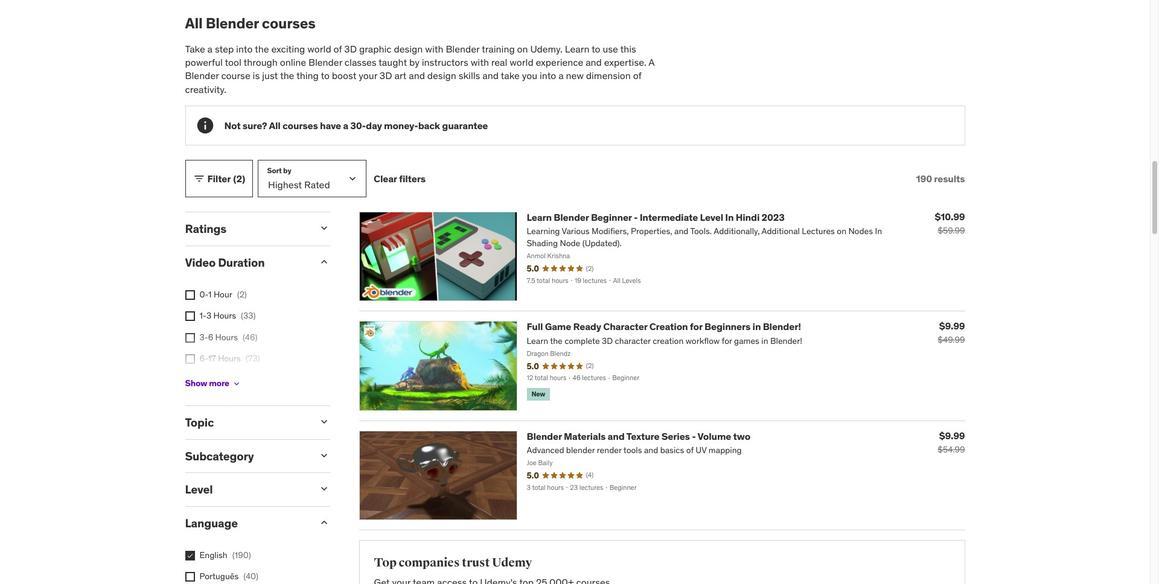 Task type: vqa. For each thing, say whether or not it's contained in the screenshot.
the &
no



Task type: describe. For each thing, give the bounding box(es) containing it.
hours for 3-6 hours
[[215, 332, 238, 343]]

english
[[200, 550, 228, 561]]

17
[[208, 354, 216, 364]]

take
[[185, 43, 205, 55]]

texture
[[627, 430, 660, 442]]

0-
[[200, 289, 208, 300]]

topic
[[185, 415, 214, 430]]

filters
[[399, 172, 426, 185]]

learn inside "take a step into the exciting world of 3d graphic design with blender training on udemy. learn to use this powerful tool through online blender classes taught by instructors with real world experience and expertise. a blender course is just the thing to boost your 3d art and design skills and take you into a new dimension of creativity."
[[565, 43, 590, 55]]

art
[[395, 70, 407, 82]]

30-
[[351, 119, 366, 131]]

1 vertical spatial (2)
[[237, 289, 247, 300]]

(73)
[[246, 354, 260, 364]]

in
[[726, 211, 734, 224]]

0 horizontal spatial to
[[321, 70, 330, 82]]

0 vertical spatial the
[[255, 43, 269, 55]]

$54.99
[[938, 444, 965, 455]]

0 vertical spatial a
[[208, 43, 213, 55]]

use
[[603, 43, 618, 55]]

2023
[[762, 211, 785, 224]]

xsmall image for english
[[185, 551, 195, 561]]

0 vertical spatial 3d
[[344, 43, 357, 55]]

190 results status
[[917, 172, 965, 185]]

top
[[374, 556, 397, 571]]

clear
[[374, 172, 397, 185]]

3
[[206, 311, 211, 321]]

a
[[649, 56, 655, 68]]

190 results
[[917, 172, 965, 185]]

1 vertical spatial all
[[269, 119, 281, 131]]

(190)
[[232, 550, 251, 561]]

0 vertical spatial courses
[[262, 14, 316, 32]]

trust
[[462, 556, 490, 571]]

17+
[[200, 375, 213, 386]]

1 horizontal spatial the
[[280, 70, 294, 82]]

have
[[320, 119, 341, 131]]

xsmall image for 0-
[[185, 290, 195, 300]]

full game ready character creation for beginners in blender! link
[[527, 321, 801, 333]]

money-
[[384, 119, 418, 131]]

full game ready character creation for beginners in blender!
[[527, 321, 801, 333]]

0 vertical spatial of
[[334, 43, 342, 55]]

dimension
[[586, 70, 631, 82]]

6-
[[200, 354, 208, 364]]

not sure? all courses have a 30-day money-back guarantee
[[224, 119, 488, 131]]

by
[[409, 56, 420, 68]]

level button
[[185, 483, 308, 497]]

creativity.
[[185, 83, 227, 95]]

character
[[604, 321, 648, 333]]

1 horizontal spatial into
[[540, 70, 556, 82]]

language button
[[185, 516, 308, 531]]

(46)
[[243, 332, 258, 343]]

0 horizontal spatial -
[[634, 211, 638, 224]]

clear filters button
[[374, 160, 426, 198]]

series
[[662, 430, 690, 442]]

small image for subcategory
[[318, 450, 330, 462]]

back
[[418, 119, 440, 131]]

show more button
[[185, 372, 242, 396]]

blender down the powerful
[[185, 70, 219, 82]]

ratings button
[[185, 222, 308, 236]]

language
[[185, 516, 238, 531]]

creation
[[650, 321, 688, 333]]

show
[[185, 378, 207, 389]]

instructors
[[422, 56, 469, 68]]

exciting
[[271, 43, 305, 55]]

$9.99 for blender materials and texture series - volume two
[[940, 430, 965, 442]]

materials
[[564, 430, 606, 442]]

top companies trust udemy
[[374, 556, 532, 571]]

and up dimension
[[586, 56, 602, 68]]

guarantee
[[442, 119, 488, 131]]

$9.99 $54.99
[[938, 430, 965, 455]]

classes
[[345, 56, 377, 68]]

blender materials and texture series - volume two
[[527, 430, 751, 442]]

your
[[359, 70, 377, 82]]

and left texture on the bottom of the page
[[608, 430, 625, 442]]

blender left beginner
[[554, 211, 589, 224]]

training
[[482, 43, 515, 55]]

0 horizontal spatial into
[[236, 43, 253, 55]]

small image for video duration
[[318, 256, 330, 268]]

0 vertical spatial (2)
[[233, 172, 245, 185]]

video duration button
[[185, 255, 308, 270]]

português
[[200, 572, 239, 583]]

1-
[[200, 311, 207, 321]]

experience
[[536, 56, 584, 68]]

1 vertical spatial with
[[471, 56, 489, 68]]

small image for level
[[318, 483, 330, 495]]

hindi
[[736, 211, 760, 224]]

beginners
[[705, 321, 751, 333]]

for
[[690, 321, 703, 333]]

through
[[244, 56, 278, 68]]

0 vertical spatial all
[[185, 14, 203, 32]]

3-
[[200, 332, 208, 343]]

$10.99
[[935, 211, 965, 223]]

hours for 1-3 hours
[[213, 311, 236, 321]]



Task type: locate. For each thing, give the bounding box(es) containing it.
duration
[[218, 255, 265, 270]]

hours right 6
[[215, 332, 238, 343]]

and down the by
[[409, 70, 425, 82]]

companies
[[399, 556, 460, 571]]

thing
[[297, 70, 319, 82]]

the
[[255, 43, 269, 55], [280, 70, 294, 82]]

all right sure?
[[269, 119, 281, 131]]

to right thing
[[321, 70, 330, 82]]

$9.99 up $54.99
[[940, 430, 965, 442]]

to
[[592, 43, 601, 55], [321, 70, 330, 82]]

0-1 hour (2)
[[200, 289, 247, 300]]

(2)
[[233, 172, 245, 185], [237, 289, 247, 300]]

0 vertical spatial small image
[[318, 222, 330, 234]]

1 horizontal spatial of
[[633, 70, 642, 82]]

filter
[[207, 172, 231, 185]]

0 horizontal spatial with
[[425, 43, 444, 55]]

1 horizontal spatial design
[[427, 70, 456, 82]]

day
[[366, 119, 382, 131]]

and down real
[[483, 70, 499, 82]]

in
[[753, 321, 761, 333]]

0 horizontal spatial learn
[[527, 211, 552, 224]]

0 vertical spatial level
[[700, 211, 724, 224]]

- right series
[[692, 430, 696, 442]]

$9.99
[[940, 320, 965, 332], [940, 430, 965, 442]]

1 vertical spatial world
[[510, 56, 534, 68]]

1 horizontal spatial 3d
[[380, 70, 392, 82]]

boost
[[332, 70, 357, 82]]

1 $9.99 from the top
[[940, 320, 965, 332]]

xsmall image left 3-
[[185, 333, 195, 343]]

of down expertise.
[[633, 70, 642, 82]]

2 vertical spatial a
[[343, 119, 348, 131]]

xsmall image for (46)
[[185, 333, 195, 343]]

2 small image from the top
[[318, 256, 330, 268]]

português (40)
[[200, 572, 259, 583]]

(2) right filter
[[233, 172, 245, 185]]

hour
[[214, 289, 232, 300]]

the up the through
[[255, 43, 269, 55]]

0 horizontal spatial the
[[255, 43, 269, 55]]

1 vertical spatial -
[[692, 430, 696, 442]]

1 vertical spatial a
[[559, 70, 564, 82]]

world down the on in the top of the page
[[510, 56, 534, 68]]

new
[[566, 70, 584, 82]]

1-3 hours (33)
[[200, 311, 256, 321]]

0 vertical spatial into
[[236, 43, 253, 55]]

3d up classes on the top left of page
[[344, 43, 357, 55]]

2 $9.99 from the top
[[940, 430, 965, 442]]

xsmall image left 0-
[[185, 290, 195, 300]]

learn blender beginner - intermediate level in hindi 2023
[[527, 211, 785, 224]]

$9.99 $49.99
[[938, 320, 965, 346]]

ready
[[573, 321, 602, 333]]

-
[[634, 211, 638, 224], [692, 430, 696, 442]]

hours right 17+
[[215, 375, 238, 386]]

blender up step
[[206, 14, 259, 32]]

(40)
[[244, 572, 259, 583]]

xsmall image left 'português'
[[185, 573, 195, 583]]

1 vertical spatial courses
[[283, 119, 318, 131]]

3d left art
[[380, 70, 392, 82]]

hours
[[213, 311, 236, 321], [215, 332, 238, 343], [218, 354, 241, 364], [215, 375, 238, 386]]

with up instructors
[[425, 43, 444, 55]]

real
[[491, 56, 508, 68]]

3-6 hours (46)
[[200, 332, 258, 343]]

1 vertical spatial small image
[[318, 256, 330, 268]]

(2) right hour
[[237, 289, 247, 300]]

into
[[236, 43, 253, 55], [540, 70, 556, 82]]

take a step into the exciting world of 3d graphic design with blender training on udemy. learn to use this powerful tool through online blender classes taught by instructors with real world experience and expertise. a blender course is just the thing to boost your 3d art and design skills and take you into a new dimension of creativity.
[[185, 43, 655, 95]]

video
[[185, 255, 216, 270]]

results
[[934, 172, 965, 185]]

world up thing
[[308, 43, 331, 55]]

intermediate
[[640, 211, 698, 224]]

1 vertical spatial learn
[[527, 211, 552, 224]]

tool
[[225, 56, 242, 68]]

0 vertical spatial world
[[308, 43, 331, 55]]

1 horizontal spatial with
[[471, 56, 489, 68]]

game
[[545, 321, 571, 333]]

sure?
[[243, 119, 267, 131]]

just
[[262, 70, 278, 82]]

$59.99
[[938, 225, 965, 236]]

17+ hours
[[200, 375, 238, 386]]

hours for 6-17 hours
[[218, 354, 241, 364]]

1 horizontal spatial -
[[692, 430, 696, 442]]

beginner
[[591, 211, 632, 224]]

0 horizontal spatial 3d
[[344, 43, 357, 55]]

graphic
[[359, 43, 392, 55]]

on
[[517, 43, 528, 55]]

1 vertical spatial $9.99
[[940, 430, 965, 442]]

topic button
[[185, 415, 308, 430]]

video duration
[[185, 255, 265, 270]]

0 vertical spatial $9.99
[[940, 320, 965, 332]]

1 vertical spatial to
[[321, 70, 330, 82]]

xsmall image for (33)
[[185, 312, 195, 321]]

small image for topic
[[318, 416, 330, 428]]

0 vertical spatial with
[[425, 43, 444, 55]]

taught
[[379, 56, 407, 68]]

0 horizontal spatial design
[[394, 43, 423, 55]]

$9.99 up $49.99 on the right bottom of page
[[940, 320, 965, 332]]

blender up instructors
[[446, 43, 480, 55]]

blender materials and texture series - volume two link
[[527, 430, 751, 442]]

0 vertical spatial learn
[[565, 43, 590, 55]]

2 vertical spatial small image
[[318, 416, 330, 428]]

1 vertical spatial into
[[540, 70, 556, 82]]

all up "take"
[[185, 14, 203, 32]]

courses left have
[[283, 119, 318, 131]]

1 small image from the top
[[318, 222, 330, 234]]

design down instructors
[[427, 70, 456, 82]]

xsmall image for (73)
[[185, 355, 195, 364]]

design up the by
[[394, 43, 423, 55]]

$9.99 inside $9.99 $54.99
[[940, 430, 965, 442]]

xsmall image right 'more'
[[232, 379, 242, 389]]

xsmall image
[[185, 290, 195, 300], [185, 551, 195, 561]]

with up skills
[[471, 56, 489, 68]]

is
[[253, 70, 260, 82]]

courses up exciting
[[262, 14, 316, 32]]

0 horizontal spatial a
[[208, 43, 213, 55]]

1 vertical spatial design
[[427, 70, 456, 82]]

blender up thing
[[309, 56, 342, 68]]

2 xsmall image from the top
[[185, 551, 195, 561]]

1 horizontal spatial all
[[269, 119, 281, 131]]

$9.99 for full game ready character creation for beginners in blender!
[[940, 320, 965, 332]]

3 small image from the top
[[318, 416, 330, 428]]

design
[[394, 43, 423, 55], [427, 70, 456, 82]]

subcategory
[[185, 449, 254, 464]]

clear filters
[[374, 172, 426, 185]]

0 vertical spatial -
[[634, 211, 638, 224]]

skills
[[459, 70, 480, 82]]

1 vertical spatial of
[[633, 70, 642, 82]]

udemy.
[[530, 43, 563, 55]]

0 horizontal spatial level
[[185, 483, 213, 497]]

xsmall image left 1-
[[185, 312, 195, 321]]

xsmall image
[[185, 312, 195, 321], [185, 333, 195, 343], [185, 355, 195, 364], [232, 379, 242, 389], [185, 573, 195, 583]]

full
[[527, 321, 543, 333]]

the down online
[[280, 70, 294, 82]]

a left 30-
[[343, 119, 348, 131]]

this
[[621, 43, 636, 55]]

of up boost
[[334, 43, 342, 55]]

small image for ratings
[[318, 222, 330, 234]]

show more
[[185, 378, 229, 389]]

0 vertical spatial to
[[592, 43, 601, 55]]

0 vertical spatial xsmall image
[[185, 290, 195, 300]]

0 horizontal spatial world
[[308, 43, 331, 55]]

0 vertical spatial design
[[394, 43, 423, 55]]

1 horizontal spatial a
[[343, 119, 348, 131]]

courses
[[262, 14, 316, 32], [283, 119, 318, 131]]

xsmall image left english
[[185, 551, 195, 561]]

more
[[209, 378, 229, 389]]

$9.99 inside $9.99 $49.99
[[940, 320, 965, 332]]

a left step
[[208, 43, 213, 55]]

step
[[215, 43, 234, 55]]

powerful
[[185, 56, 223, 68]]

1 vertical spatial the
[[280, 70, 294, 82]]

0 horizontal spatial all
[[185, 14, 203, 32]]

1 vertical spatial xsmall image
[[185, 551, 195, 561]]

small image for language
[[318, 517, 330, 529]]

1 vertical spatial level
[[185, 483, 213, 497]]

into down experience
[[540, 70, 556, 82]]

2 horizontal spatial a
[[559, 70, 564, 82]]

english (190)
[[200, 550, 251, 561]]

level up language
[[185, 483, 213, 497]]

1 xsmall image from the top
[[185, 290, 195, 300]]

6-17 hours (73)
[[200, 354, 260, 364]]

$49.99
[[938, 335, 965, 346]]

6
[[208, 332, 213, 343]]

subcategory button
[[185, 449, 308, 464]]

hours right 3
[[213, 311, 236, 321]]

small image
[[193, 173, 205, 185], [318, 450, 330, 462], [318, 483, 330, 495], [318, 517, 330, 529]]

learn blender beginner - intermediate level in hindi 2023 link
[[527, 211, 785, 224]]

blender left materials
[[527, 430, 562, 442]]

blender!
[[763, 321, 801, 333]]

a down experience
[[559, 70, 564, 82]]

to left use
[[592, 43, 601, 55]]

xsmall image left 6-
[[185, 355, 195, 364]]

learn
[[565, 43, 590, 55], [527, 211, 552, 224]]

xsmall image inside show more "button"
[[232, 379, 242, 389]]

small image
[[318, 222, 330, 234], [318, 256, 330, 268], [318, 416, 330, 428]]

0 horizontal spatial of
[[334, 43, 342, 55]]

into up tool
[[236, 43, 253, 55]]

blender
[[206, 14, 259, 32], [446, 43, 480, 55], [309, 56, 342, 68], [185, 70, 219, 82], [554, 211, 589, 224], [527, 430, 562, 442]]

3d
[[344, 43, 357, 55], [380, 70, 392, 82]]

expertise.
[[604, 56, 647, 68]]

1 horizontal spatial level
[[700, 211, 724, 224]]

1 vertical spatial 3d
[[380, 70, 392, 82]]

- right beginner
[[634, 211, 638, 224]]

1 horizontal spatial world
[[510, 56, 534, 68]]

udemy
[[492, 556, 532, 571]]

two
[[734, 430, 751, 442]]

take
[[501, 70, 520, 82]]

level left in
[[700, 211, 724, 224]]

hours right 17
[[218, 354, 241, 364]]

1 horizontal spatial learn
[[565, 43, 590, 55]]

190
[[917, 172, 932, 185]]

1 horizontal spatial to
[[592, 43, 601, 55]]



